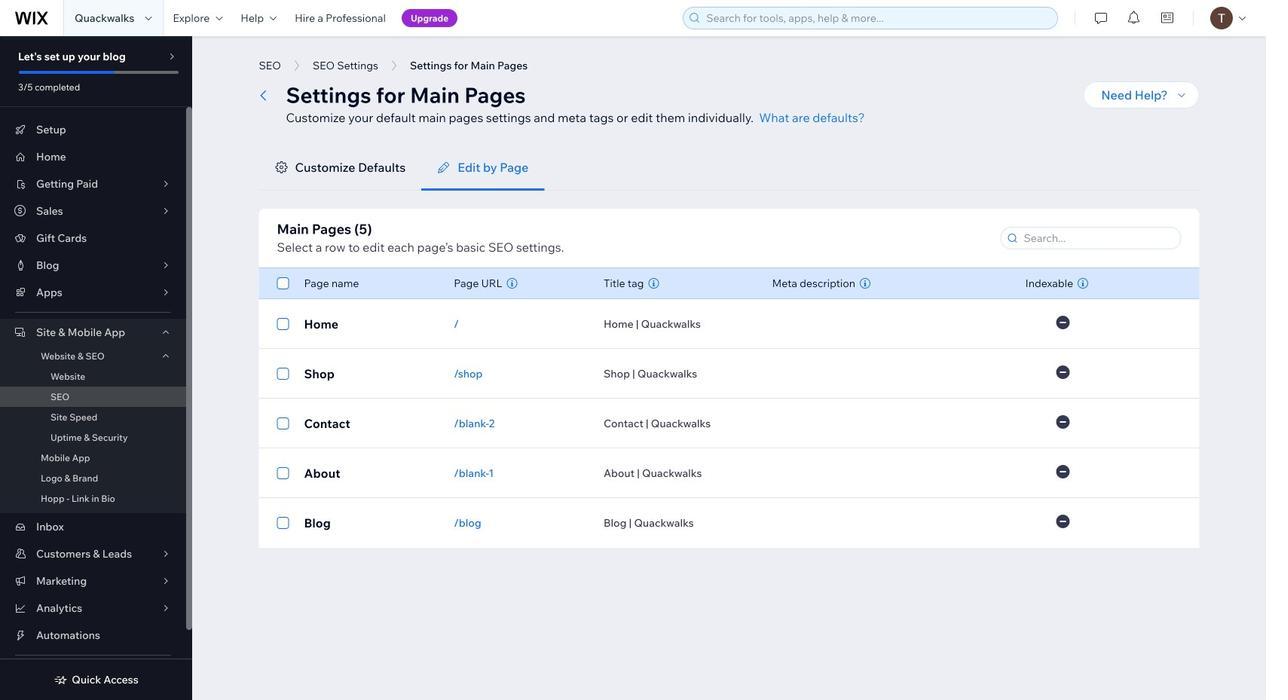 Task type: locate. For each thing, give the bounding box(es) containing it.
sidebar element
[[0, 36, 192, 700]]

Search for tools, apps, help & more... field
[[702, 8, 1053, 29]]

None checkbox
[[277, 315, 289, 333], [277, 365, 289, 383], [277, 464, 289, 482], [277, 514, 289, 532], [277, 315, 289, 333], [277, 365, 289, 383], [277, 464, 289, 482], [277, 514, 289, 532]]

tab list
[[259, 145, 1200, 191]]

None checkbox
[[277, 274, 289, 292], [277, 415, 289, 433], [277, 274, 289, 292], [277, 415, 289, 433]]

Search... field
[[1019, 228, 1176, 249]]



Task type: vqa. For each thing, say whether or not it's contained in the screenshot.
the bottommost Site
no



